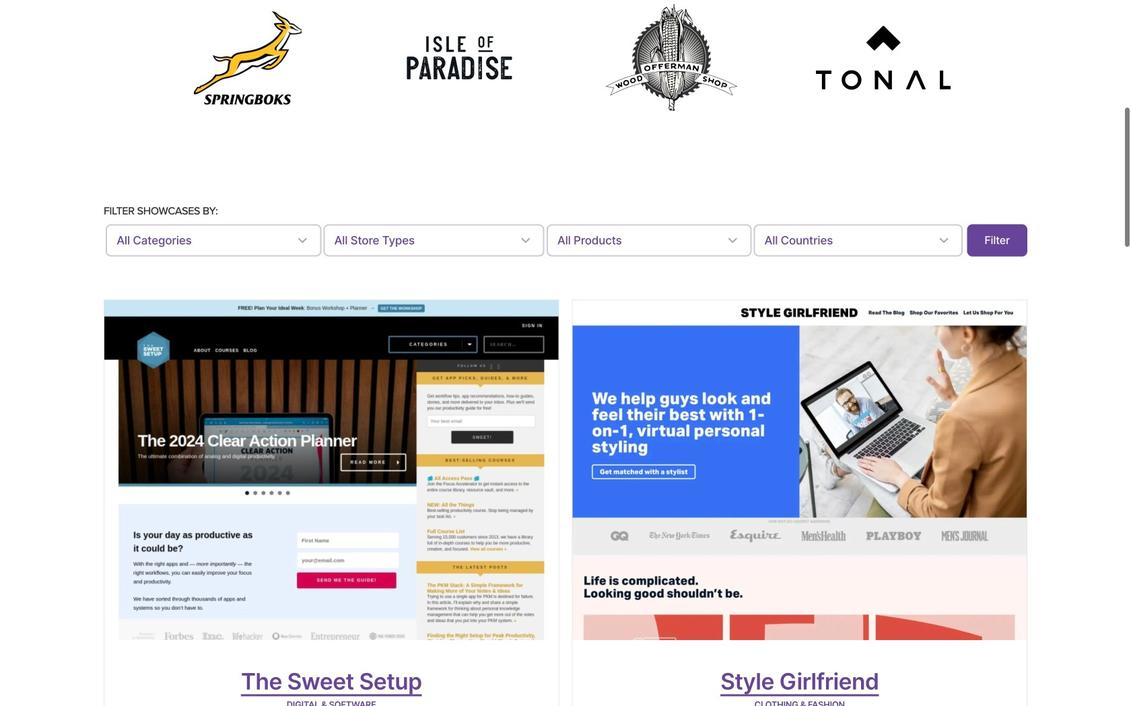 Task type: describe. For each thing, give the bounding box(es) containing it.
offerman woodshop image
[[604, 2, 739, 114]]

official springboks online store image
[[194, 11, 302, 105]]

1 angle down image from the left
[[294, 232, 311, 249]]

none field angle down
[[547, 224, 752, 257]]



Task type: locate. For each thing, give the bounding box(es) containing it.
1 horizontal spatial angle down image
[[517, 232, 534, 249]]

None field
[[106, 224, 321, 257], [323, 224, 544, 257], [547, 224, 752, 257], [754, 224, 963, 257], [106, 224, 321, 257], [323, 224, 544, 257], [754, 224, 963, 257]]

2 angle down image from the left
[[517, 232, 534, 249]]

0 horizontal spatial angle down image
[[294, 232, 311, 249]]

tonal image
[[816, 26, 950, 90]]

isle of paradise image
[[406, 28, 513, 88]]

angle down image
[[294, 232, 311, 249], [517, 232, 534, 249]]

angle down image
[[725, 232, 741, 249]]



Task type: vqa. For each thing, say whether or not it's contained in the screenshot.
Search icon
no



